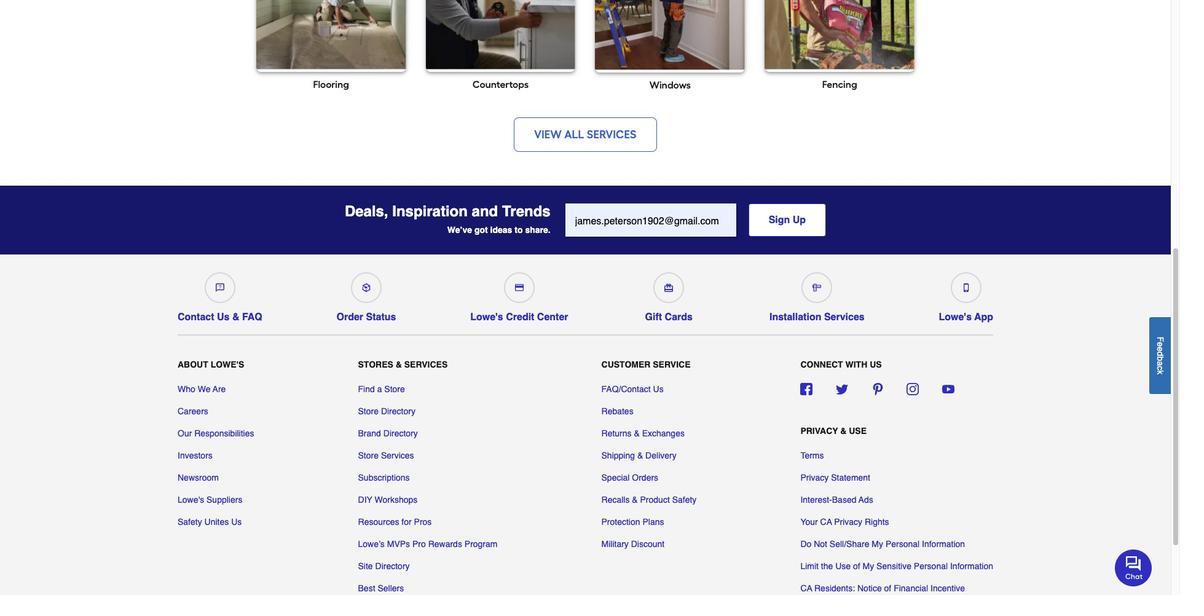 Task type: locate. For each thing, give the bounding box(es) containing it.
my inside do not sell/share my personal information link
[[872, 539, 884, 549]]

store up store directory
[[385, 384, 405, 394]]

& left faq
[[232, 312, 240, 323]]

privacy statement link
[[801, 472, 871, 484]]

order
[[337, 312, 364, 323]]

lowe's down newsroom at the bottom left of the page
[[178, 495, 204, 505]]

lowe's suppliers
[[178, 495, 243, 505]]

contact
[[178, 312, 214, 323]]

of
[[854, 561, 861, 571], [885, 583, 892, 593]]

0 vertical spatial use
[[849, 426, 867, 436]]

0 vertical spatial store
[[385, 384, 405, 394]]

rebates link
[[602, 405, 634, 417]]

0 vertical spatial directory
[[381, 406, 416, 416]]

protection plans link
[[602, 516, 664, 528]]

safety left unites on the bottom left
[[178, 517, 202, 527]]

military discount
[[602, 539, 665, 549]]

interest-based ads
[[801, 495, 874, 505]]

2 vertical spatial store
[[358, 451, 379, 460]]

directory for store directory
[[381, 406, 416, 416]]

find
[[358, 384, 375, 394]]

residents:
[[815, 583, 856, 593]]

best sellers
[[358, 583, 404, 593]]

us down customer service
[[653, 384, 664, 394]]

youtube image
[[943, 383, 955, 395]]

and
[[472, 203, 498, 220]]

0 horizontal spatial us
[[217, 312, 230, 323]]

center
[[537, 312, 569, 323]]

privacy up interest-
[[801, 473, 829, 483]]

services down brand directory
[[381, 451, 414, 460]]

lowe's credit center link
[[471, 267, 569, 323]]

pickup image
[[362, 283, 371, 292]]

e
[[1156, 342, 1166, 347], [1156, 347, 1166, 351]]

newsroom link
[[178, 472, 219, 484]]

1 vertical spatial directory
[[384, 428, 418, 438]]

1 vertical spatial us
[[653, 384, 664, 394]]

use right the the
[[836, 561, 851, 571]]

& down twitter icon
[[841, 426, 847, 436]]

interest-based ads link
[[801, 494, 874, 506]]

countertops image
[[426, 0, 576, 69]]

faq/contact
[[602, 384, 651, 394]]

safety inside "recalls & product safety" link
[[673, 495, 697, 505]]

who we are link
[[178, 383, 226, 395]]

& right returns
[[634, 428, 640, 438]]

0 vertical spatial a
[[1156, 361, 1166, 366]]

0 vertical spatial us
[[217, 312, 230, 323]]

site directory
[[358, 561, 410, 571]]

0 horizontal spatial of
[[854, 561, 861, 571]]

1 vertical spatial privacy
[[801, 473, 829, 483]]

& for returns & exchanges
[[634, 428, 640, 438]]

sign up form
[[566, 203, 827, 238]]

store
[[385, 384, 405, 394], [358, 406, 379, 416], [358, 451, 379, 460]]

e up b
[[1156, 347, 1166, 351]]

fencing
[[823, 79, 858, 90]]

recalls & product safety
[[602, 495, 697, 505]]

deals,
[[345, 203, 388, 220]]

sensitive
[[877, 561, 912, 571]]

flooring image
[[256, 0, 406, 69]]

1 vertical spatial use
[[836, 561, 851, 571]]

1 horizontal spatial safety
[[673, 495, 697, 505]]

0 vertical spatial my
[[872, 539, 884, 549]]

windows
[[650, 79, 691, 91]]

contact us & faq
[[178, 312, 262, 323]]

orders
[[632, 473, 659, 483]]

best
[[358, 583, 375, 593]]

pros
[[414, 517, 432, 527]]

2 e from the top
[[1156, 347, 1166, 351]]

ca right your
[[821, 517, 833, 527]]

us for contact
[[217, 312, 230, 323]]

ca residents: notice of financial incentive link
[[801, 582, 966, 595]]

1 vertical spatial a
[[377, 384, 382, 394]]

site directory link
[[358, 560, 410, 572]]

k
[[1156, 370, 1166, 374]]

inspiration
[[393, 203, 468, 220]]

not
[[814, 539, 828, 549]]

do not sell/share my personal information
[[801, 539, 966, 549]]

gift cards
[[646, 312, 693, 323]]

0 vertical spatial privacy
[[801, 426, 839, 436]]

my down rights
[[872, 539, 884, 549]]

store down brand at the bottom of page
[[358, 451, 379, 460]]

do not sell/share my personal information link
[[801, 538, 966, 550]]

& left delivery
[[638, 451, 643, 460]]

resources
[[358, 517, 399, 527]]

0 horizontal spatial ca
[[801, 583, 813, 593]]

limit the use of my sensitive personal information
[[801, 561, 994, 571]]

2 vertical spatial directory
[[375, 561, 410, 571]]

faq/contact us link
[[602, 383, 664, 395]]

protection
[[602, 517, 641, 527]]

pinterest image
[[872, 383, 884, 395]]

we
[[198, 384, 211, 394]]

safety right product
[[673, 495, 697, 505]]

of for financial
[[885, 583, 892, 593]]

directory
[[381, 406, 416, 416], [384, 428, 418, 438], [375, 561, 410, 571]]

a
[[1156, 361, 1166, 366], [377, 384, 382, 394]]

limit
[[801, 561, 819, 571]]

site
[[358, 561, 373, 571]]

d
[[1156, 351, 1166, 356]]

lowe's
[[471, 312, 504, 323], [939, 312, 972, 323], [211, 360, 244, 369], [178, 495, 204, 505]]

diy workshops
[[358, 495, 418, 505]]

diy
[[358, 495, 373, 505]]

privacy for privacy statement
[[801, 473, 829, 483]]

your ca privacy rights link
[[801, 516, 890, 528]]

us right unites on the bottom left
[[231, 517, 242, 527]]

us right "contact"
[[217, 312, 230, 323]]

of right notice
[[885, 583, 892, 593]]

view all services link
[[514, 117, 657, 152]]

store up brand at the bottom of page
[[358, 406, 379, 416]]

lowe's mvps pro rewards program
[[358, 539, 498, 549]]

0 vertical spatial of
[[854, 561, 861, 571]]

use up statement
[[849, 426, 867, 436]]

lowe's for lowe's app
[[939, 312, 972, 323]]

ca residents: notice of financial incentive
[[801, 583, 966, 593]]

services right stores
[[405, 360, 448, 369]]

my inside limit the use of my sensitive personal information link
[[863, 561, 875, 571]]

cards
[[665, 312, 693, 323]]

a up the k
[[1156, 361, 1166, 366]]

e up d
[[1156, 342, 1166, 347]]

1 vertical spatial my
[[863, 561, 875, 571]]

0 horizontal spatial a
[[377, 384, 382, 394]]

privacy up terms
[[801, 426, 839, 436]]

directory down store directory
[[384, 428, 418, 438]]

returns & exchanges
[[602, 428, 685, 438]]

0 vertical spatial safety
[[673, 495, 697, 505]]

1 horizontal spatial ca
[[821, 517, 833, 527]]

of for my
[[854, 561, 861, 571]]

1 horizontal spatial a
[[1156, 361, 1166, 366]]

a right find
[[377, 384, 382, 394]]

safety unites us link
[[178, 516, 242, 528]]

brand directory link
[[358, 427, 418, 440]]

lowe's left the app
[[939, 312, 972, 323]]

1 vertical spatial store
[[358, 406, 379, 416]]

services for store services
[[381, 451, 414, 460]]

& right stores
[[396, 360, 402, 369]]

directory up sellers
[[375, 561, 410, 571]]

us for faq/contact
[[653, 384, 664, 394]]

0 vertical spatial information
[[923, 539, 966, 549]]

lowe's left credit
[[471, 312, 504, 323]]

ca down limit
[[801, 583, 813, 593]]

my up notice
[[863, 561, 875, 571]]

1 vertical spatial safety
[[178, 517, 202, 527]]

personal up incentive
[[914, 561, 948, 571]]

& inside 'link'
[[634, 428, 640, 438]]

exchanges
[[642, 428, 685, 438]]

use for &
[[849, 426, 867, 436]]

of down sell/share
[[854, 561, 861, 571]]

& for stores & services
[[396, 360, 402, 369]]

directory up brand directory
[[381, 406, 416, 416]]

2 horizontal spatial us
[[653, 384, 664, 394]]

investors
[[178, 451, 213, 460]]

for
[[402, 517, 412, 527]]

services
[[587, 128, 637, 141]]

& right recalls
[[632, 495, 638, 505]]

lowe's
[[358, 539, 385, 549]]

1 horizontal spatial of
[[885, 583, 892, 593]]

trends
[[502, 203, 551, 220]]

personal up limit the use of my sensitive personal information link at bottom right
[[886, 539, 920, 549]]

1 vertical spatial of
[[885, 583, 892, 593]]

&
[[232, 312, 240, 323], [396, 360, 402, 369], [841, 426, 847, 436], [634, 428, 640, 438], [638, 451, 643, 460], [632, 495, 638, 505]]

2 vertical spatial us
[[231, 517, 242, 527]]

services up the connect with us at the right bottom of page
[[825, 312, 865, 323]]

2 vertical spatial services
[[381, 451, 414, 460]]

ca
[[821, 517, 833, 527], [801, 583, 813, 593]]

privacy up sell/share
[[835, 517, 863, 527]]

1 horizontal spatial us
[[231, 517, 242, 527]]

lowe's app link
[[939, 267, 994, 323]]

0 vertical spatial services
[[825, 312, 865, 323]]

1 vertical spatial services
[[405, 360, 448, 369]]

gift card image
[[665, 283, 674, 292]]

special
[[602, 473, 630, 483]]

about
[[178, 360, 208, 369]]

our responsibilities link
[[178, 427, 254, 440]]

0 horizontal spatial safety
[[178, 517, 202, 527]]



Task type: vqa. For each thing, say whether or not it's contained in the screenshot.
Windows
yes



Task type: describe. For each thing, give the bounding box(es) containing it.
gift
[[646, 312, 662, 323]]

twitter image
[[836, 383, 849, 395]]

recalls & product safety link
[[602, 494, 697, 506]]

windows image
[[596, 0, 746, 70]]

your ca privacy rights
[[801, 517, 890, 527]]

got
[[475, 225, 488, 235]]

all
[[565, 128, 585, 141]]

connect
[[801, 360, 844, 369]]

statement
[[832, 473, 871, 483]]

sign up
[[769, 214, 806, 226]]

customer care image
[[216, 283, 224, 292]]

& for privacy & use
[[841, 426, 847, 436]]

1 vertical spatial personal
[[914, 561, 948, 571]]

store directory link
[[358, 405, 416, 417]]

connect with us
[[801, 360, 882, 369]]

fencing image
[[765, 0, 915, 69]]

based
[[833, 495, 857, 505]]

your
[[801, 517, 818, 527]]

2 vertical spatial privacy
[[835, 517, 863, 527]]

store for services
[[358, 451, 379, 460]]

faq
[[242, 312, 262, 323]]

directory for site directory
[[375, 561, 410, 571]]

unites
[[205, 517, 229, 527]]

f e e d b a c k button
[[1150, 317, 1172, 394]]

0 vertical spatial personal
[[886, 539, 920, 549]]

program
[[465, 539, 498, 549]]

lowe's suppliers link
[[178, 494, 243, 506]]

brand
[[358, 428, 381, 438]]

countertops
[[473, 79, 529, 90]]

rewards
[[428, 539, 462, 549]]

safety inside safety unites us link
[[178, 517, 202, 527]]

investors link
[[178, 449, 213, 462]]

dimensions image
[[813, 283, 822, 292]]

store for directory
[[358, 406, 379, 416]]

lowe's up are
[[211, 360, 244, 369]]

a inside button
[[1156, 361, 1166, 366]]

newsroom
[[178, 473, 219, 483]]

privacy for privacy & use
[[801, 426, 839, 436]]

returns & exchanges link
[[602, 427, 685, 440]]

shipping
[[602, 451, 635, 460]]

limit the use of my sensitive personal information link
[[801, 560, 994, 572]]

find a store
[[358, 384, 405, 394]]

delivery
[[646, 451, 677, 460]]

store directory
[[358, 406, 416, 416]]

customer service
[[602, 360, 691, 369]]

chat invite button image
[[1116, 549, 1153, 587]]

our
[[178, 428, 192, 438]]

mobile image
[[962, 283, 971, 292]]

sellers
[[378, 583, 404, 593]]

& for recalls & product safety
[[632, 495, 638, 505]]

customer
[[602, 360, 651, 369]]

privacy & use
[[801, 426, 867, 436]]

services for installation services
[[825, 312, 865, 323]]

lowe's credit center
[[471, 312, 569, 323]]

workshops
[[375, 495, 418, 505]]

share.
[[525, 225, 551, 235]]

status
[[366, 312, 396, 323]]

find a store link
[[358, 383, 405, 395]]

installation services
[[770, 312, 865, 323]]

the
[[822, 561, 834, 571]]

we've
[[448, 225, 472, 235]]

returns
[[602, 428, 632, 438]]

lowe's for lowe's credit center
[[471, 312, 504, 323]]

Email Address email field
[[566, 203, 737, 237]]

1 vertical spatial information
[[951, 561, 994, 571]]

c
[[1156, 366, 1166, 370]]

installation
[[770, 312, 822, 323]]

careers
[[178, 406, 208, 416]]

facebook image
[[801, 383, 813, 395]]

store services
[[358, 451, 414, 460]]

resources for pros link
[[358, 516, 432, 528]]

about lowe's
[[178, 360, 244, 369]]

view all services button
[[514, 117, 657, 152]]

lowe's mvps pro rewards program link
[[358, 538, 498, 550]]

incentive
[[931, 583, 966, 593]]

1 vertical spatial ca
[[801, 583, 813, 593]]

do
[[801, 539, 812, 549]]

shipping & delivery
[[602, 451, 677, 460]]

& for shipping & delivery
[[638, 451, 643, 460]]

pro
[[413, 539, 426, 549]]

1 e from the top
[[1156, 342, 1166, 347]]

0 vertical spatial ca
[[821, 517, 833, 527]]

who
[[178, 384, 195, 394]]

resources for pros
[[358, 517, 432, 527]]

faq/contact us
[[602, 384, 664, 394]]

f
[[1156, 337, 1166, 342]]

protection plans
[[602, 517, 664, 527]]

plans
[[643, 517, 664, 527]]

directory for brand directory
[[384, 428, 418, 438]]

stores & services
[[358, 360, 448, 369]]

stores
[[358, 360, 394, 369]]

rebates
[[602, 406, 634, 416]]

installation services link
[[770, 267, 865, 323]]

view all services
[[535, 128, 637, 141]]

shipping & delivery link
[[602, 449, 677, 462]]

sign up button
[[749, 203, 827, 237]]

instagram image
[[907, 383, 920, 395]]

order status link
[[337, 267, 396, 323]]

contact us & faq link
[[178, 267, 262, 323]]

diy workshops link
[[358, 494, 418, 506]]

safety unites us
[[178, 517, 242, 527]]

interest-
[[801, 495, 833, 505]]

lowe's for lowe's suppliers
[[178, 495, 204, 505]]

use for the
[[836, 561, 851, 571]]

with
[[846, 360, 868, 369]]

credit card image
[[515, 283, 524, 292]]



